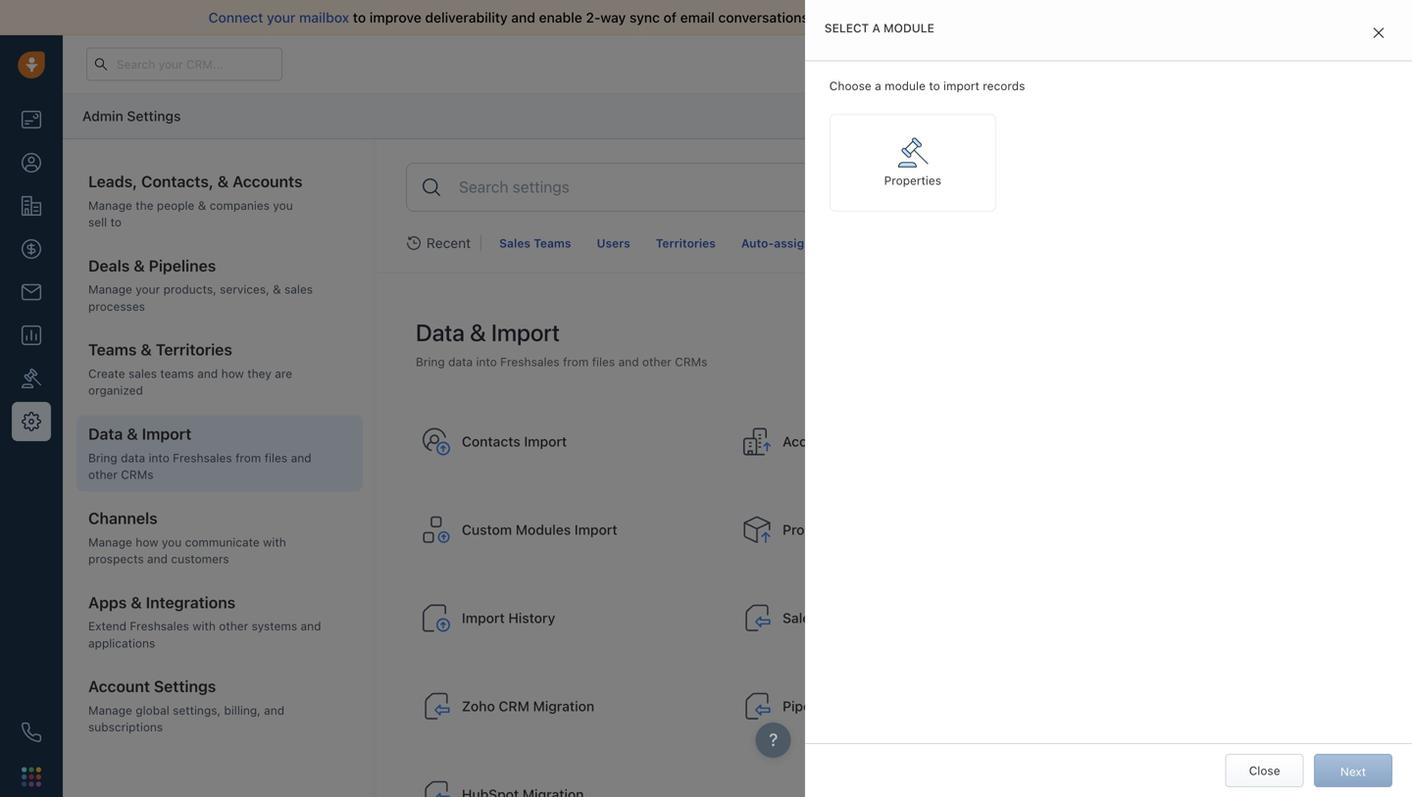 Task type: locate. For each thing, give the bounding box(es) containing it.
territories
[[656, 236, 716, 250], [156, 341, 232, 359]]

manage up prospects
[[88, 535, 132, 549]]

settings
[[127, 108, 181, 124], [154, 677, 216, 696]]

& right apps at the left of page
[[131, 593, 142, 612]]

territories link
[[648, 229, 724, 257]]

1 vertical spatial data & import bring data into freshsales from files and other crms
[[88, 425, 311, 482]]

pipelines
[[149, 256, 216, 275]]

0 horizontal spatial you
[[162, 535, 182, 549]]

1 horizontal spatial how
[[221, 367, 244, 381]]

module down your
[[885, 79, 926, 93]]

data down the "organized"
[[88, 425, 123, 443]]

sales teams link
[[491, 229, 579, 257]]

1 horizontal spatial territories
[[656, 236, 716, 250]]

accounts inside the leads, contacts, & accounts manage the people & companies you sell to
[[233, 172, 303, 191]]

data & import bring data into freshsales from files and other crms
[[416, 319, 708, 369], [88, 425, 311, 482]]

1 vertical spatial from
[[235, 451, 261, 465]]

1 horizontal spatial data
[[416, 319, 465, 346]]

data down recent
[[416, 319, 465, 346]]

accounts import
[[783, 433, 890, 450]]

how left the they
[[221, 367, 244, 381]]

2 vertical spatial freshsales
[[130, 619, 189, 633]]

1 manage from the top
[[88, 198, 132, 212]]

files
[[592, 355, 615, 369], [265, 451, 288, 465]]

1 vertical spatial data
[[448, 355, 473, 369]]

salesforce migration
[[783, 610, 916, 626]]

0 vertical spatial other
[[642, 355, 672, 369]]

module up your
[[884, 21, 935, 35]]

history
[[508, 610, 555, 626]]

0 horizontal spatial into
[[149, 451, 169, 465]]

0 vertical spatial how
[[221, 367, 244, 381]]

what's new image
[[1272, 56, 1286, 70]]

sales inside teams & territories create sales teams and how they are organized
[[128, 367, 157, 381]]

contacts,
[[141, 172, 214, 191]]

organized
[[88, 384, 143, 397]]

0 horizontal spatial territories
[[156, 341, 232, 359]]

freshworks switcher image
[[22, 767, 41, 787]]

freshsales down integrations on the bottom left of page
[[130, 619, 189, 633]]

rules
[[844, 236, 876, 250]]

1 horizontal spatial with
[[263, 535, 286, 549]]

a right select
[[872, 21, 880, 35]]

settings inside account settings manage global settings, billing, and subscriptions
[[154, 677, 216, 696]]

import right keep track of every import you've ever done, with record-level details 'icon'
[[462, 610, 505, 626]]

& up the "organized"
[[141, 341, 152, 359]]

0 vertical spatial into
[[476, 355, 497, 369]]

close
[[1249, 764, 1280, 778]]

freshsales up the channels manage how you communicate with prospects and customers
[[173, 451, 232, 465]]

recent
[[427, 235, 471, 251]]

products
[[783, 522, 841, 538]]

0 vertical spatial you
[[273, 198, 293, 212]]

1 vertical spatial files
[[265, 451, 288, 465]]

import
[[944, 79, 980, 93]]

1 vertical spatial other
[[88, 468, 118, 482]]

3 manage from the top
[[88, 535, 132, 549]]

data up in
[[951, 9, 980, 25]]

your
[[267, 9, 296, 25], [881, 9, 910, 25], [136, 283, 160, 296]]

users
[[597, 236, 630, 250]]

auto-assignment rules link
[[734, 229, 884, 257]]

1 horizontal spatial to
[[353, 9, 366, 25]]

0 horizontal spatial with
[[192, 619, 216, 633]]

1 vertical spatial how
[[136, 535, 158, 549]]

0 vertical spatial data
[[951, 9, 980, 25]]

1 horizontal spatial you
[[273, 198, 293, 212]]

crms
[[675, 355, 708, 369], [121, 468, 154, 482]]

1 vertical spatial sales
[[284, 283, 313, 296]]

0 horizontal spatial crms
[[121, 468, 154, 482]]

1 vertical spatial settings
[[154, 677, 216, 696]]

how down channels
[[136, 535, 158, 549]]

manage up processes
[[88, 283, 132, 296]]

1 horizontal spatial data
[[448, 355, 473, 369]]

0 horizontal spatial accounts
[[233, 172, 303, 191]]

2 horizontal spatial data
[[951, 9, 980, 25]]

channels manage how you communicate with prospects and customers
[[88, 509, 286, 566]]

1 horizontal spatial sales
[[284, 283, 313, 296]]

0 vertical spatial module
[[884, 21, 935, 35]]

1 vertical spatial module
[[885, 79, 926, 93]]

bring all your sales data from salesforce using a zip file image
[[742, 603, 773, 634]]

data up channels
[[121, 451, 145, 465]]

0 vertical spatial from
[[563, 355, 589, 369]]

account settings manage global settings, billing, and subscriptions
[[88, 677, 285, 734]]

manage inside the channels manage how you communicate with prospects and customers
[[88, 535, 132, 549]]

2 manage from the top
[[88, 283, 132, 296]]

territories up teams
[[156, 341, 232, 359]]

dialog
[[805, 0, 1412, 797]]

admin
[[82, 108, 123, 124]]

settings for admin
[[127, 108, 181, 124]]

0 horizontal spatial bring
[[88, 451, 117, 465]]

0 vertical spatial bring
[[416, 355, 445, 369]]

with down integrations on the bottom left of page
[[192, 619, 216, 633]]

a right choose
[[875, 79, 881, 93]]

mailbox
[[299, 9, 349, 25]]

a for choose
[[875, 79, 881, 93]]

pipedrive
[[783, 698, 843, 714]]

with right communicate
[[263, 535, 286, 549]]

1 vertical spatial a
[[875, 79, 881, 93]]

admin settings
[[82, 108, 181, 124]]

1 horizontal spatial your
[[267, 9, 296, 25]]

freshsales
[[500, 355, 560, 369], [173, 451, 232, 465], [130, 619, 189, 633]]

0 horizontal spatial to
[[110, 215, 122, 229]]

teams right sales
[[534, 236, 571, 250]]

2 vertical spatial data
[[121, 451, 145, 465]]

applications
[[88, 636, 155, 650]]

0 vertical spatial territories
[[656, 236, 716, 250]]

to right sell at top left
[[110, 215, 122, 229]]

accounts up companies
[[233, 172, 303, 191]]

and inside teams & territories create sales teams and how they are organized
[[197, 367, 218, 381]]

0 horizontal spatial teams
[[88, 341, 137, 359]]

customers
[[171, 552, 229, 566]]

you right companies
[[273, 198, 293, 212]]

data up the import your contacts using csv or xlsx files (sample csv available) icon
[[448, 355, 473, 369]]

0 vertical spatial settings
[[127, 108, 181, 124]]

sell
[[88, 215, 107, 229]]

your right "all"
[[881, 9, 910, 25]]

settings for account
[[154, 677, 216, 696]]

0 vertical spatial accounts
[[233, 172, 303, 191]]

1 vertical spatial you
[[162, 535, 182, 549]]

0 horizontal spatial data
[[121, 451, 145, 465]]

bring all your sales data from pipedrive using a zip file image
[[742, 691, 773, 722]]

auto-
[[741, 236, 774, 250]]

how inside teams & territories create sales teams and how they are organized
[[221, 367, 244, 381]]

territories left auto-
[[656, 236, 716, 250]]

2 vertical spatial to
[[110, 215, 122, 229]]

0 vertical spatial a
[[872, 21, 880, 35]]

zoho crm migration
[[462, 698, 594, 714]]

module
[[884, 21, 935, 35], [885, 79, 926, 93]]

0 horizontal spatial other
[[88, 468, 118, 482]]

freshsales up 'contacts import'
[[500, 355, 560, 369]]

0 vertical spatial sales
[[914, 9, 947, 25]]

2 horizontal spatial other
[[642, 355, 672, 369]]

1 vertical spatial crms
[[121, 468, 154, 482]]

sales inside the deals & pipelines manage your products, services, & sales processes
[[284, 283, 313, 296]]

other inside "apps & integrations extend freshsales with other systems and applications"
[[219, 619, 248, 633]]

phone element
[[12, 713, 51, 752]]

sync
[[630, 9, 660, 25]]

import right contacts
[[524, 433, 567, 450]]

2 horizontal spatial sales
[[914, 9, 947, 25]]

1 vertical spatial with
[[192, 619, 216, 633]]

1 horizontal spatial other
[[219, 619, 248, 633]]

1 vertical spatial territories
[[156, 341, 232, 359]]

& right people
[[198, 198, 206, 212]]

migration right pipedrive
[[847, 698, 908, 714]]

&
[[218, 172, 229, 191], [198, 198, 206, 212], [134, 256, 145, 275], [273, 283, 281, 296], [470, 319, 486, 346], [141, 341, 152, 359], [127, 425, 138, 443], [131, 593, 142, 612]]

1 vertical spatial teams
[[88, 341, 137, 359]]

with inside the channels manage how you communicate with prospects and customers
[[263, 535, 286, 549]]

import up 'products import'
[[847, 433, 890, 450]]

1 vertical spatial data
[[88, 425, 123, 443]]

0 vertical spatial to
[[353, 9, 366, 25]]

migration
[[855, 610, 916, 626], [533, 698, 594, 714], [847, 698, 908, 714]]

with inside "apps & integrations extend freshsales with other systems and applications"
[[192, 619, 216, 633]]

manage up sell at top left
[[88, 198, 132, 212]]

bring
[[416, 355, 445, 369], [88, 451, 117, 465]]

in
[[965, 57, 974, 70]]

0 vertical spatial teams
[[534, 236, 571, 250]]

sales right "services,"
[[284, 283, 313, 296]]

migration for salesforce migration
[[855, 610, 916, 626]]

sales up trial on the right top of the page
[[914, 9, 947, 25]]

territories inside teams & territories create sales teams and how they are organized
[[156, 341, 232, 359]]

custom modules import
[[462, 522, 617, 538]]

explore plans
[[1053, 57, 1129, 71]]

1 horizontal spatial from
[[563, 355, 589, 369]]

manage inside account settings manage global settings, billing, and subscriptions
[[88, 704, 132, 717]]

teams
[[534, 236, 571, 250], [88, 341, 137, 359]]

0 horizontal spatial from
[[235, 451, 261, 465]]

4 manage from the top
[[88, 704, 132, 717]]

0 horizontal spatial sales
[[128, 367, 157, 381]]

1 horizontal spatial accounts
[[783, 433, 843, 450]]

with
[[263, 535, 286, 549], [192, 619, 216, 633]]

teams up create
[[88, 341, 137, 359]]

salesforce
[[783, 610, 851, 626]]

import history link
[[411, 582, 724, 655]]

into up channels
[[149, 451, 169, 465]]

into
[[476, 355, 497, 369], [149, 451, 169, 465]]

1 vertical spatial to
[[929, 79, 940, 93]]

choose
[[830, 79, 872, 93]]

2 horizontal spatial to
[[929, 79, 940, 93]]

data
[[951, 9, 980, 25], [448, 355, 473, 369], [121, 451, 145, 465]]

manage up subscriptions
[[88, 704, 132, 717]]

teams
[[160, 367, 194, 381]]

Search settings text field
[[457, 175, 1367, 200]]

your left mailbox in the top of the page
[[267, 9, 296, 25]]

0 vertical spatial with
[[263, 535, 286, 549]]

accounts right import your accounts using csv or xlsx files (sample csv available) image
[[783, 433, 843, 450]]

into up contacts
[[476, 355, 497, 369]]

extend
[[88, 619, 126, 633]]

import right products
[[845, 522, 888, 538]]

1 vertical spatial bring
[[88, 451, 117, 465]]

you up the customers
[[162, 535, 182, 549]]

1 horizontal spatial files
[[592, 355, 615, 369]]

explore
[[1053, 57, 1095, 71]]

your up processes
[[136, 283, 160, 296]]

1 horizontal spatial teams
[[534, 236, 571, 250]]

0 horizontal spatial your
[[136, 283, 160, 296]]

1 horizontal spatial crms
[[675, 355, 708, 369]]

1 vertical spatial freshsales
[[173, 451, 232, 465]]

bring up the import your contacts using csv or xlsx files (sample csv available) icon
[[416, 355, 445, 369]]

settings up the settings, at the left of the page
[[154, 677, 216, 696]]

bring up channels
[[88, 451, 117, 465]]

manage
[[88, 198, 132, 212], [88, 283, 132, 296], [88, 535, 132, 549], [88, 704, 132, 717]]

to down trial on the right top of the page
[[929, 79, 940, 93]]

to inside dialog
[[929, 79, 940, 93]]

products,
[[163, 283, 216, 296]]

2 vertical spatial sales
[[128, 367, 157, 381]]

auto-assignment rules
[[741, 236, 876, 250]]

import your contacts using csv or xlsx files (sample csv available) image
[[421, 426, 452, 457]]

to
[[353, 9, 366, 25], [929, 79, 940, 93], [110, 215, 122, 229]]

from
[[563, 355, 589, 369], [235, 451, 261, 465]]

2 vertical spatial other
[[219, 619, 248, 633]]

sales up the "organized"
[[128, 367, 157, 381]]

deliverability
[[425, 9, 508, 25]]

your trial ends in 21 days
[[887, 57, 1015, 70]]

bring all your sales data from hubspot using csv files and an api key image
[[421, 779, 452, 797]]

manage inside the deals & pipelines manage your products, services, & sales processes
[[88, 283, 132, 296]]

to right mailbox in the top of the page
[[353, 9, 366, 25]]

you
[[273, 198, 293, 212], [162, 535, 182, 549]]

communicate
[[185, 535, 260, 549]]

0 vertical spatial data
[[416, 319, 465, 346]]

a for select
[[872, 21, 880, 35]]

users link
[[589, 229, 638, 257]]

1 horizontal spatial data & import bring data into freshsales from files and other crms
[[416, 319, 708, 369]]

properties image
[[22, 369, 41, 388]]

way
[[600, 9, 626, 25]]

import your accounts using csv or xlsx files (sample csv available) image
[[742, 426, 773, 457]]

& up companies
[[218, 172, 229, 191]]

sales
[[914, 9, 947, 25], [284, 283, 313, 296], [128, 367, 157, 381]]

module for select
[[884, 21, 935, 35]]

1 vertical spatial into
[[149, 451, 169, 465]]

& inside teams & territories create sales teams and how they are organized
[[141, 341, 152, 359]]

migration right salesforce
[[855, 610, 916, 626]]

data
[[416, 319, 465, 346], [88, 425, 123, 443]]

bring all your sales data from zoho crm using a zip file image
[[421, 691, 452, 722]]

and
[[511, 9, 535, 25], [618, 355, 639, 369], [197, 367, 218, 381], [291, 451, 311, 465], [147, 552, 168, 566], [301, 619, 321, 633], [264, 704, 285, 717]]

settings right admin on the left top of the page
[[127, 108, 181, 124]]

0 horizontal spatial how
[[136, 535, 158, 549]]



Task type: describe. For each thing, give the bounding box(es) containing it.
migration for pipedrive migration
[[847, 698, 908, 714]]

send email image
[[1229, 58, 1243, 71]]

close button
[[1226, 754, 1304, 788]]

you inside the channels manage how you communicate with prospects and customers
[[162, 535, 182, 549]]

you inside the leads, contacts, & accounts manage the people & companies you sell to
[[273, 198, 293, 212]]

teams inside teams & territories create sales teams and how they are organized
[[88, 341, 137, 359]]

records
[[983, 79, 1025, 93]]

teams & territories create sales teams and how they are organized
[[88, 341, 292, 397]]

days
[[992, 57, 1015, 70]]

import your custom modules using csv or xlsx files (sample csv available) image
[[421, 514, 452, 546]]

billing,
[[224, 704, 261, 717]]

1 horizontal spatial into
[[476, 355, 497, 369]]

crm
[[499, 698, 529, 714]]

2 horizontal spatial your
[[881, 9, 910, 25]]

& down the "organized"
[[127, 425, 138, 443]]

import left "all"
[[817, 9, 860, 25]]

leads, contacts, & accounts manage the people & companies you sell to
[[88, 172, 303, 229]]

0 vertical spatial files
[[592, 355, 615, 369]]

to inside the leads, contacts, & accounts manage the people & companies you sell to
[[110, 215, 122, 229]]

email
[[680, 9, 715, 25]]

how inside the channels manage how you communicate with prospects and customers
[[136, 535, 158, 549]]

assignment
[[774, 236, 841, 250]]

manage inside the leads, contacts, & accounts manage the people & companies you sell to
[[88, 198, 132, 212]]

global
[[136, 704, 169, 717]]

import down teams
[[142, 425, 192, 443]]

select
[[825, 21, 869, 35]]

people
[[157, 198, 195, 212]]

with for how
[[263, 535, 286, 549]]

migration right crm on the left bottom
[[533, 698, 594, 714]]

import right modules
[[575, 522, 617, 538]]

companies
[[210, 198, 270, 212]]

& right "services,"
[[273, 283, 281, 296]]

select a module
[[825, 21, 935, 35]]

0 horizontal spatial files
[[265, 451, 288, 465]]

and inside "apps & integrations extend freshsales with other systems and applications"
[[301, 619, 321, 633]]

and inside the channels manage how you communicate with prospects and customers
[[147, 552, 168, 566]]

0 vertical spatial crms
[[675, 355, 708, 369]]

ends
[[937, 57, 961, 70]]

explore plans link
[[1042, 52, 1140, 76]]

sales
[[499, 236, 531, 250]]

conversations.
[[718, 9, 813, 25]]

products import
[[783, 522, 888, 538]]

systems
[[252, 619, 297, 633]]

contacts import
[[462, 433, 567, 450]]

module for choose
[[885, 79, 926, 93]]

leads,
[[88, 172, 137, 191]]

improve
[[370, 9, 421, 25]]

dialog containing select a module
[[805, 0, 1412, 797]]

connect
[[208, 9, 263, 25]]

enable
[[539, 9, 582, 25]]

& inside "apps & integrations extend freshsales with other systems and applications"
[[131, 593, 142, 612]]

pipedrive migration
[[783, 698, 908, 714]]

are
[[275, 367, 292, 381]]

freshsales inside "apps & integrations extend freshsales with other systems and applications"
[[130, 619, 189, 633]]

import history
[[462, 610, 555, 626]]

services,
[[220, 283, 269, 296]]

1 horizontal spatial bring
[[416, 355, 445, 369]]

connect your mailbox to improve deliverability and enable 2-way sync of email conversations. import all your sales data
[[208, 9, 980, 25]]

import down sales teams link
[[491, 319, 560, 346]]

create
[[88, 367, 125, 381]]

with for integrations
[[192, 619, 216, 633]]

your
[[887, 57, 911, 70]]

phone image
[[22, 723, 41, 742]]

import all your sales data link
[[817, 9, 983, 25]]

all
[[863, 9, 878, 25]]

21
[[977, 57, 989, 70]]

account
[[88, 677, 150, 696]]

channels
[[88, 509, 158, 528]]

deals & pipelines manage your products, services, & sales processes
[[88, 256, 313, 313]]

your inside the deals & pipelines manage your products, services, & sales processes
[[136, 283, 160, 296]]

modules
[[516, 522, 571, 538]]

deals
[[88, 256, 130, 275]]

apps
[[88, 593, 127, 612]]

they
[[247, 367, 272, 381]]

to for import
[[929, 79, 940, 93]]

2-
[[586, 9, 601, 25]]

1 vertical spatial accounts
[[783, 433, 843, 450]]

0 vertical spatial freshsales
[[500, 355, 560, 369]]

choose a module to import records
[[830, 79, 1025, 93]]

integrations
[[146, 593, 236, 612]]

the
[[136, 198, 154, 212]]

of
[[664, 9, 677, 25]]

to for improve
[[353, 9, 366, 25]]

properties
[[884, 174, 942, 187]]

& right deals
[[134, 256, 145, 275]]

& down recent
[[470, 319, 486, 346]]

apps & integrations extend freshsales with other systems and applications
[[88, 593, 321, 650]]

zoho
[[462, 698, 495, 714]]

processes
[[88, 299, 145, 313]]

Search your CRM... text field
[[86, 48, 282, 81]]

keep track of every import you've ever done, with record-level details image
[[421, 603, 452, 634]]

0 horizontal spatial data & import bring data into freshsales from files and other crms
[[88, 425, 311, 482]]

plans
[[1098, 57, 1129, 71]]

sales teams
[[499, 236, 571, 250]]

custom
[[462, 522, 512, 538]]

connect your mailbox link
[[208, 9, 353, 25]]

prospects
[[88, 552, 144, 566]]

contacts
[[462, 433, 521, 450]]

import your products using csv or xlsx files (sample csv available) image
[[742, 514, 773, 546]]

trial
[[914, 57, 933, 70]]

settings,
[[173, 704, 221, 717]]

0 vertical spatial data & import bring data into freshsales from files and other crms
[[416, 319, 708, 369]]

and inside account settings manage global settings, billing, and subscriptions
[[264, 704, 285, 717]]

0 horizontal spatial data
[[88, 425, 123, 443]]



Task type: vqa. For each thing, say whether or not it's contained in the screenshot.


